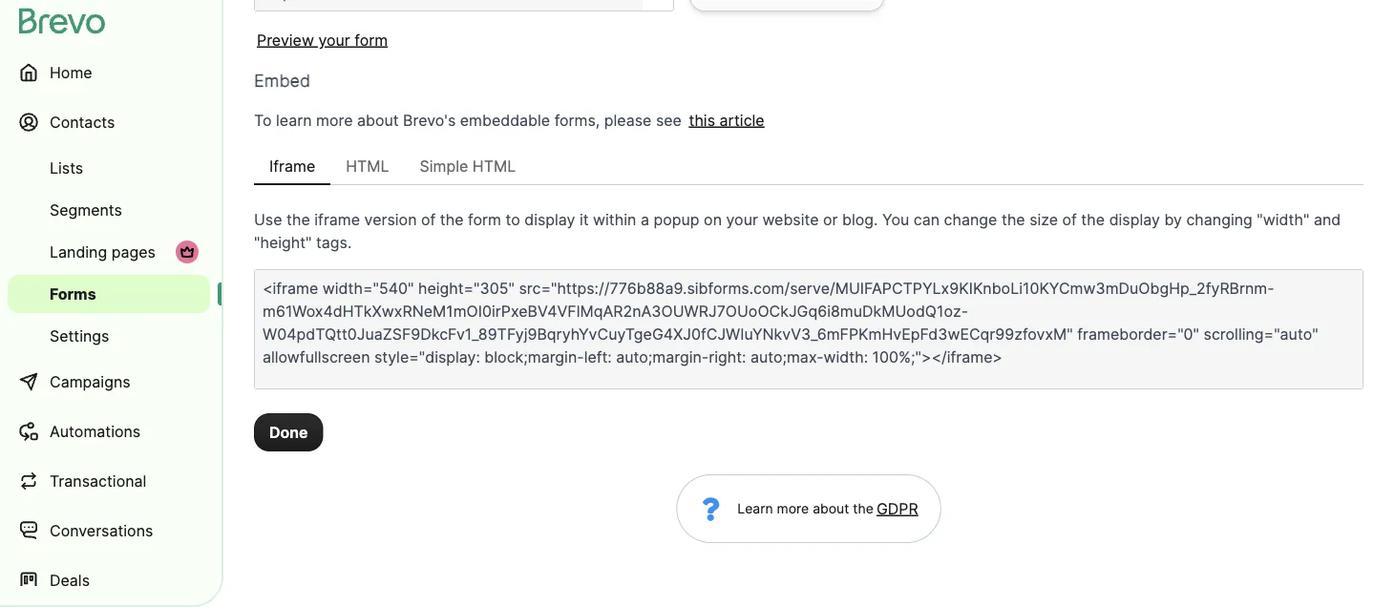 Task type: locate. For each thing, give the bounding box(es) containing it.
the right size
[[1081, 221, 1105, 239]]

form
[[355, 41, 388, 60], [468, 221, 501, 239]]

change
[[944, 221, 997, 239]]

1 vertical spatial your
[[726, 221, 758, 239]]

the left gdpr
[[853, 511, 874, 528]]

about
[[357, 121, 399, 140], [813, 511, 849, 528]]

left___rvooi image
[[180, 244, 195, 260]]

simple html
[[420, 167, 516, 186]]

about left gdpr link
[[813, 511, 849, 528]]

this article link
[[686, 121, 765, 140]]

forms
[[50, 285, 96, 303]]

landing
[[50, 243, 107, 261]]

1 html from the left
[[346, 167, 389, 186]]

1 horizontal spatial your
[[726, 221, 758, 239]]

lists
[[50, 159, 83, 177]]

form left to
[[468, 221, 501, 239]]

more right learn
[[777, 511, 809, 528]]

1 vertical spatial more
[[777, 511, 809, 528]]

1 vertical spatial about
[[813, 511, 849, 528]]

html
[[346, 167, 389, 186], [473, 167, 516, 186]]

preview your form
[[257, 41, 388, 60]]

learn
[[738, 511, 773, 528]]

None text field
[[255, 0, 643, 21]]

campaigns link
[[8, 359, 210, 405]]

embeddable
[[460, 121, 550, 140]]

1 of from the left
[[421, 221, 436, 239]]

html up version
[[346, 167, 389, 186]]

please
[[604, 121, 652, 140]]

iframe link
[[254, 158, 331, 196]]

of
[[421, 221, 436, 239], [1062, 221, 1077, 239]]

learn
[[276, 121, 312, 140]]

iframe
[[269, 167, 315, 186]]

the
[[287, 221, 310, 239], [440, 221, 464, 239], [1002, 221, 1025, 239], [1081, 221, 1105, 239], [853, 511, 874, 528]]

0 horizontal spatial form
[[355, 41, 388, 60]]

display left it
[[524, 221, 575, 239]]

conversations
[[50, 521, 153, 540]]

display
[[524, 221, 575, 239], [1109, 221, 1160, 239]]

settings link
[[8, 317, 210, 355]]

form right preview
[[355, 41, 388, 60]]

website
[[762, 221, 819, 239]]

blog.
[[842, 221, 878, 239]]

1 vertical spatial form
[[468, 221, 501, 239]]

see
[[656, 121, 682, 140]]

0 horizontal spatial html
[[346, 167, 389, 186]]

0 horizontal spatial more
[[316, 121, 353, 140]]

0 horizontal spatial display
[[524, 221, 575, 239]]

to
[[506, 221, 520, 239]]

0 horizontal spatial of
[[421, 221, 436, 239]]

forms link
[[8, 275, 210, 313]]

about inside learn more about the gdpr
[[813, 511, 849, 528]]

0 vertical spatial form
[[355, 41, 388, 60]]

1 horizontal spatial html
[[473, 167, 516, 186]]

preview your form link
[[254, 41, 388, 60]]

and
[[1314, 221, 1341, 239]]

0 horizontal spatial about
[[357, 121, 399, 140]]

of right version
[[421, 221, 436, 239]]

your
[[318, 41, 350, 60], [726, 221, 758, 239]]

size
[[1030, 221, 1058, 239]]

display left by
[[1109, 221, 1160, 239]]

simple html link
[[404, 158, 531, 196]]

tags.
[[316, 244, 352, 262]]

iframe
[[314, 221, 360, 239]]

1 horizontal spatial of
[[1062, 221, 1077, 239]]

of right size
[[1062, 221, 1077, 239]]

use the iframe version of the form to display it within a popup on your website or blog. you can change the size of the display by changing "width" and "height" tags.
[[254, 221, 1341, 262]]

settings
[[50, 327, 109, 345]]

the left size
[[1002, 221, 1025, 239]]

2 display from the left
[[1109, 221, 1160, 239]]

about up html "link"
[[357, 121, 399, 140]]

more
[[316, 121, 353, 140], [777, 511, 809, 528]]

1 horizontal spatial form
[[468, 221, 501, 239]]

forms,
[[555, 121, 600, 140]]

deals
[[50, 571, 90, 590]]

can
[[914, 221, 940, 239]]

1 horizontal spatial more
[[777, 511, 809, 528]]

more right learn at left top
[[316, 121, 353, 140]]

1 horizontal spatial display
[[1109, 221, 1160, 239]]

within
[[593, 221, 636, 239]]

0 horizontal spatial your
[[318, 41, 350, 60]]

1 horizontal spatial about
[[813, 511, 849, 528]]

0 vertical spatial your
[[318, 41, 350, 60]]

deals link
[[8, 558, 210, 604]]

gdpr link
[[874, 508, 918, 531]]

done button
[[254, 424, 323, 462]]

html inside "link"
[[346, 167, 389, 186]]

html down embeddable
[[473, 167, 516, 186]]

landing pages link
[[8, 233, 210, 271]]

your right preview
[[318, 41, 350, 60]]

0 vertical spatial about
[[357, 121, 399, 140]]

your right on
[[726, 221, 758, 239]]



Task type: vqa. For each thing, say whether or not it's contained in the screenshot.
the left display
yes



Task type: describe. For each thing, give the bounding box(es) containing it.
or
[[823, 221, 838, 239]]

the up "height"
[[287, 221, 310, 239]]

html link
[[331, 158, 404, 196]]

<iframe width="540" height="305" src="https://776b88a9.sibforms.com/serve/MUIFAPCTPYLx9KIKnboLi10KYCmw3mDuObgHp_2fyRBrnm-m61Wox4dHTkXwxRNeM1mOI0irPxeBV4VFlMqAR2nA3OUWRJ7OUoOCkJGq6i8muDkMUodQ1oz-W04pdTQtt0JuaZSF9DkcFv1_89TFyj9BqryhYvCuyTgeG4XJ0fCJWIuYNkvV3_6mFPKmHvEpFd3wECqr99zfovxM" frameborder="0" scrolling="auto" allowfullscreen style="display: block;margin-left: auto;margin-right: auto;max-width: 100%;"></iframe> text field
[[255, 281, 1363, 399]]

embed
[[254, 80, 311, 101]]

form inside use the iframe version of the form to display it within a popup on your website or blog. you can change the size of the display by changing "width" and "height" tags.
[[468, 221, 501, 239]]

use
[[254, 221, 282, 239]]

contacts
[[50, 113, 115, 131]]

landing pages
[[50, 243, 156, 261]]

segments link
[[8, 191, 210, 229]]

campaigns
[[50, 372, 130, 391]]

preview
[[257, 41, 314, 60]]

0 vertical spatial more
[[316, 121, 353, 140]]

to learn more about brevo's embeddable forms, please see this article
[[254, 121, 765, 140]]

simple
[[420, 167, 468, 186]]

brevo's
[[403, 121, 456, 140]]

gdpr
[[877, 510, 918, 529]]

home
[[50, 63, 92, 82]]

lists link
[[8, 149, 210, 187]]

learn more about the gdpr
[[738, 510, 918, 529]]

on
[[704, 221, 722, 239]]

2 html from the left
[[473, 167, 516, 186]]

changing
[[1186, 221, 1253, 239]]

popup
[[654, 221, 700, 239]]

the down simple
[[440, 221, 464, 239]]

home link
[[8, 50, 210, 95]]

"width"
[[1257, 221, 1310, 239]]

more inside learn more about the gdpr
[[777, 511, 809, 528]]

pages
[[111, 243, 156, 261]]

article
[[720, 121, 765, 140]]

a
[[641, 221, 649, 239]]

it
[[580, 221, 589, 239]]

to
[[254, 121, 272, 140]]

segments
[[50, 201, 122, 219]]

automations link
[[8, 409, 210, 455]]

you
[[882, 221, 909, 239]]

contacts link
[[8, 99, 210, 145]]

this
[[689, 121, 715, 140]]

the inside learn more about the gdpr
[[853, 511, 874, 528]]

done
[[269, 434, 308, 452]]

transactional
[[50, 472, 146, 490]]

2 of from the left
[[1062, 221, 1077, 239]]

automations
[[50, 422, 141, 441]]

1 display from the left
[[524, 221, 575, 239]]

version
[[364, 221, 417, 239]]

by
[[1164, 221, 1182, 239]]

"height"
[[254, 244, 312, 262]]

conversations link
[[8, 508, 210, 554]]

transactional link
[[8, 458, 210, 504]]

your inside use the iframe version of the form to display it within a popup on your website or blog. you can change the size of the display by changing "width" and "height" tags.
[[726, 221, 758, 239]]



